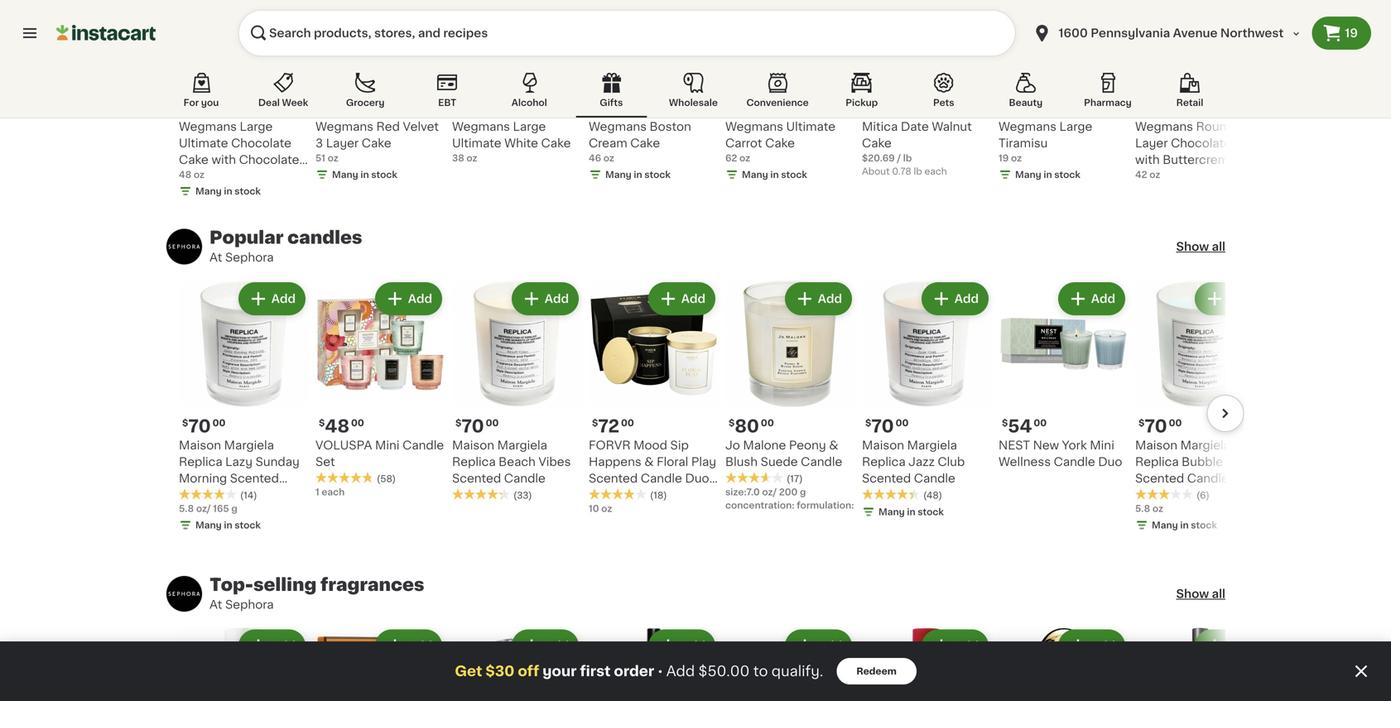 Task type: locate. For each thing, give the bounding box(es) containing it.
stock down (48)
[[918, 508, 944, 517]]

1 horizontal spatial large
[[513, 121, 546, 132]]

99 up wegmans red velvet 3 layer cake 51 oz
[[351, 100, 363, 109]]

item carousel region containing 70
[[147, 279, 1266, 549]]

club
[[938, 456, 965, 468]]

70 for maison margiela replica jazz club scented candle
[[872, 418, 894, 435]]

at down top-
[[210, 599, 222, 611]]

wegmans inside wegmans large ultimate chocolate cake with chocolate icing
[[179, 121, 237, 132]]

00 inside $ 54 00
[[1034, 419, 1047, 428]]

replica for jazz
[[862, 456, 906, 468]]

0 horizontal spatial oz/
[[196, 504, 211, 513]]

$ up the morning
[[182, 419, 188, 428]]

3 00 from the left
[[486, 419, 499, 428]]

candle inside the jo malone peony & blush suede candle
[[801, 456, 843, 468]]

$ for maison margiela replica lazy sunday morning scented candle
[[182, 419, 188, 428]]

30 for wegmans large tiramisu
[[1008, 99, 1032, 116]]

candle up '5.8 oz/ 165 g'
[[179, 489, 220, 501]]

replica inside the maison margiela replica beach vibes scented candle
[[452, 456, 496, 468]]

2 70 from the left
[[462, 418, 484, 435]]

38
[[452, 154, 464, 163]]

2 vertical spatial item carousel region
[[147, 626, 1266, 702]]

$ inside $ 28 99
[[182, 100, 188, 109]]

/
[[897, 154, 901, 163]]

1 scented from the left
[[230, 473, 279, 484]]

many for wegmans ultimate carrot cake
[[742, 170, 768, 179]]

all for top-selling fragrances
[[1212, 588, 1226, 600]]

stock for maison margiela replica jazz club scented candle
[[918, 508, 944, 517]]

many down carrot
[[742, 170, 768, 179]]

candle down peony
[[801, 456, 843, 468]]

stock down (14)
[[235, 521, 261, 530]]

1 show all from the top
[[1176, 241, 1226, 253]]

2 margiela from the left
[[497, 440, 547, 451]]

oz
[[328, 154, 339, 163], [467, 154, 478, 163], [604, 154, 614, 163], [740, 154, 750, 163], [1011, 154, 1022, 163], [194, 170, 205, 179], [1150, 170, 1161, 179], [601, 504, 612, 513], [1153, 504, 1164, 513]]

maison for maison margiela replica lazy sunday morning scented candle
[[179, 440, 221, 451]]

1 vertical spatial 48
[[325, 418, 350, 435]]

red
[[376, 121, 400, 132]]

10
[[589, 504, 599, 513]]

1 horizontal spatial g
[[800, 488, 806, 497]]

$ inside the $ 72 00
[[592, 419, 598, 428]]

1 with from the left
[[212, 154, 236, 166]]

1 vertical spatial sephora
[[225, 599, 274, 611]]

2 layer from the left
[[1136, 137, 1168, 149]]

0 vertical spatial show all link
[[1176, 238, 1226, 255]]

alcohol button
[[494, 70, 565, 118]]

margiela up beach
[[497, 440, 547, 451]]

5 00 from the left
[[761, 419, 774, 428]]

99 right 25
[[1169, 100, 1182, 109]]

get $30 off your first order • add $50.00 to qualify.
[[455, 665, 824, 679]]

2 show from the top
[[1176, 588, 1209, 600]]

vibes
[[539, 456, 571, 468]]

$ for maison margiela replica bubble bath scented candle
[[1139, 419, 1145, 428]]

2 maison from the left
[[452, 440, 495, 451]]

jo malone peony & blush suede candle
[[726, 440, 843, 468]]

6 99 from the left
[[1169, 100, 1182, 109]]

54
[[1008, 418, 1032, 435]]

2 30 from the left
[[598, 99, 622, 116]]

layer inside wegmans red velvet 3 layer cake 51 oz
[[326, 137, 359, 149]]

1 horizontal spatial 5.8
[[1136, 504, 1151, 513]]

0 horizontal spatial with
[[212, 154, 236, 166]]

in for wegmans large ultimate chocolate cake with chocolate icing
[[224, 187, 232, 196]]

99 inside 34 99
[[761, 100, 773, 109]]

product group containing 48
[[316, 279, 446, 499]]

candle down york
[[1054, 456, 1096, 468]]

6 00 from the left
[[896, 419, 909, 428]]

oz inside 'wegmans large tiramisu 19 oz'
[[1011, 154, 1022, 163]]

oz right 62
[[740, 154, 750, 163]]

candle up "(33)"
[[504, 473, 546, 484]]

cake up 48 oz at the left top
[[179, 154, 209, 166]]

1 horizontal spatial &
[[829, 440, 839, 451]]

maison inside maison margiela replica bubble bath scented candle
[[1136, 440, 1178, 451]]

boston
[[650, 121, 691, 132]]

grocery
[[346, 98, 385, 107]]

margiela up lazy
[[224, 440, 274, 451]]

wegmans down $ 28 99 in the left top of the page
[[179, 121, 237, 132]]

york
[[1062, 440, 1087, 451]]

duo inside nest new york mini wellness candle duo
[[1098, 456, 1123, 468]]

large inside wegmans large ultimate chocolate cake with chocolate icing
[[240, 121, 273, 132]]

(14)
[[240, 491, 257, 500]]

2 horizontal spatial 30
[[1008, 99, 1032, 116]]

0 vertical spatial all
[[1212, 241, 1226, 253]]

maison for maison margiela replica jazz club scented candle
[[862, 440, 905, 451]]

for
[[184, 98, 199, 107]]

1 vertical spatial each
[[925, 167, 947, 176]]

1 vertical spatial item carousel region
[[147, 279, 1266, 549]]

wegmans inside wegmans ultimate carrot cake 62 oz
[[726, 121, 784, 132]]

cake down 2 at the right top of page
[[1234, 137, 1264, 149]]

1 sephora image from the top
[[166, 228, 203, 265]]

1 vertical spatial oz/
[[196, 504, 211, 513]]

many for wegmans large ultimate chocolate cake with chocolate icing
[[195, 187, 222, 196]]

0 vertical spatial lb
[[903, 154, 912, 163]]

show
[[1176, 241, 1209, 253], [1176, 588, 1209, 600]]

scented
[[230, 473, 279, 484], [452, 473, 501, 484], [589, 473, 638, 484], [862, 473, 911, 484], [1136, 473, 1185, 484]]

for you button
[[166, 70, 237, 118]]

stock for wegmans ultimate carrot cake
[[781, 170, 807, 179]]

$ left you
[[182, 100, 188, 109]]

candle inside voluspa mini candle set
[[403, 440, 444, 451]]

convenience button
[[740, 70, 816, 118]]

chocolate
[[231, 137, 291, 149], [1171, 137, 1232, 149], [239, 154, 299, 166]]

cake inside wegmans large ultimate chocolate cake with chocolate icing
[[179, 154, 209, 166]]

4 99 from the left
[[761, 100, 773, 109]]

replica inside maison margiela replica lazy sunday morning scented candle
[[179, 456, 222, 468]]

with down $ 28 99 in the left top of the page
[[212, 154, 236, 166]]

sephora image left top-
[[166, 576, 203, 613]]

cake right white on the top
[[541, 137, 571, 149]]

8 00 from the left
[[1169, 419, 1182, 428]]

$ 70 00 up lazy
[[182, 418, 226, 435]]

30 up the cream
[[598, 99, 622, 116]]

& inside forvr mood sip happens & floral play scented candle duo set
[[645, 456, 654, 468]]

oz/ up concentration:
[[762, 488, 777, 497]]

2 $ 70 00 from the left
[[456, 418, 499, 435]]

0 horizontal spatial mini
[[375, 440, 400, 451]]

70 for maison margiela replica bubble bath scented candle
[[1145, 418, 1168, 435]]

floral
[[657, 456, 689, 468]]

2 show all link from the top
[[1176, 586, 1226, 602]]

oz inside wegmans red velvet 3 layer cake 51 oz
[[328, 154, 339, 163]]

show all for popular candles
[[1176, 241, 1226, 253]]

0 horizontal spatial &
[[645, 456, 654, 468]]

1 all from the top
[[1212, 241, 1226, 253]]

$ 30 99 for wegmans boston cream cake
[[592, 99, 637, 116]]

ultimate
[[786, 121, 836, 132], [179, 137, 228, 149], [452, 137, 502, 149]]

3 large from the left
[[1060, 121, 1093, 132]]

in for wegmans boston cream cake
[[634, 170, 642, 179]]

2 00 from the left
[[351, 419, 364, 428]]

scented for maison margiela replica bubble bath scented candle
[[1136, 473, 1185, 484]]

5 wegmans from the left
[[726, 121, 784, 132]]

pennsylvania
[[1091, 27, 1171, 39]]

mini inside voluspa mini candle set
[[375, 440, 400, 451]]

wegmans down '25 99'
[[1136, 121, 1193, 132]]

item carousel region containing add
[[147, 626, 1266, 702]]

1 $ 30 99 from the left
[[592, 99, 637, 116]]

1 horizontal spatial 28
[[462, 99, 485, 116]]

1 sephora from the top
[[225, 252, 274, 263]]

scented inside maison margiela replica lazy sunday morning scented candle
[[230, 473, 279, 484]]

cake inside wegmans boston cream cake 46 oz
[[631, 137, 660, 149]]

28 for 28
[[188, 99, 211, 116]]

25 99
[[1145, 99, 1182, 116]]

2 sephora from the top
[[225, 599, 274, 611]]

1 vertical spatial all
[[1212, 588, 1226, 600]]

$ for maison margiela replica beach vibes scented candle
[[456, 419, 462, 428]]

4 wegmans from the left
[[589, 121, 647, 132]]

2 $ 30 99 from the left
[[1002, 99, 1047, 116]]

1 horizontal spatial set
[[589, 489, 608, 501]]

oz/ inside size:7.0 oz/ 200 g concentration: formulation:
[[762, 488, 777, 497]]

0 vertical spatial each
[[910, 98, 943, 111]]

1 horizontal spatial oz/
[[762, 488, 777, 497]]

pets
[[933, 98, 955, 107]]

deal week button
[[248, 70, 319, 118]]

wegmans large tiramisu 19 oz
[[999, 121, 1093, 163]]

1 vertical spatial show all link
[[1176, 586, 1226, 602]]

1 vertical spatial &
[[645, 456, 654, 468]]

treatment tracker modal dialog
[[0, 642, 1391, 702]]

& right peony
[[829, 440, 839, 451]]

4 replica from the left
[[1136, 456, 1179, 468]]

3 margiela from the left
[[907, 440, 957, 451]]

qualify.
[[772, 665, 824, 679]]

2
[[1238, 121, 1245, 132]]

$ 70 00 up maison margiela replica jazz club scented candle at the bottom
[[866, 418, 909, 435]]

3 $ 70 00 from the left
[[866, 418, 909, 435]]

0 horizontal spatial 19
[[999, 154, 1009, 163]]

in down wegmans ultimate carrot cake 62 oz
[[771, 170, 779, 179]]

wegmans inside wegmans round 2 layer chocolate cake with buttercreme 42 oz
[[1136, 121, 1193, 132]]

in down 'wegmans large tiramisu 19 oz'
[[1044, 170, 1052, 179]]

1 show from the top
[[1176, 241, 1209, 253]]

$ left beauty
[[1002, 100, 1008, 109]]

at inside popular candles at sephora
[[210, 252, 222, 263]]

00 inside $ 48 00
[[351, 419, 364, 428]]

1 vertical spatial at
[[210, 599, 222, 611]]

2 sephora image from the top
[[166, 576, 203, 613]]

2 vertical spatial each
[[322, 488, 345, 497]]

1 horizontal spatial mini
[[1090, 440, 1115, 451]]

avenue
[[1173, 27, 1218, 39]]

1 at from the top
[[210, 252, 222, 263]]

maison inside maison margiela replica jazz club scented candle
[[862, 440, 905, 451]]

item carousel region for popular candles
[[147, 279, 1266, 549]]

$ up maison margiela replica bubble bath scented candle
[[1139, 419, 1145, 428]]

1 show all link from the top
[[1176, 238, 1226, 255]]

00 inside the $ 72 00
[[621, 419, 634, 428]]

0 horizontal spatial 5.8
[[179, 504, 194, 513]]

wegmans ultimate carrot cake 62 oz
[[726, 121, 836, 163]]

large for tiramisu
[[1060, 121, 1093, 132]]

layer inside wegmans round 2 layer chocolate cake with buttercreme 42 oz
[[1136, 137, 1168, 149]]

$ inside $ 48 00
[[319, 419, 325, 428]]

g inside size:7.0 oz/ 200 g concentration: formulation:
[[800, 488, 806, 497]]

2 mini from the left
[[1090, 440, 1115, 451]]

4 00 from the left
[[621, 419, 634, 428]]

replica inside maison margiela replica jazz club scented candle
[[862, 456, 906, 468]]

0 horizontal spatial layer
[[326, 137, 359, 149]]

4 margiela from the left
[[1181, 440, 1231, 451]]

2 all from the top
[[1212, 588, 1226, 600]]

many down tiramisu
[[1015, 170, 1042, 179]]

g right "200"
[[800, 488, 806, 497]]

$ up maison margiela replica jazz club scented candle at the bottom
[[866, 419, 872, 428]]

wegmans inside wegmans red velvet 3 layer cake 51 oz
[[316, 121, 374, 132]]

sephora down popular
[[225, 252, 274, 263]]

0 horizontal spatial 28
[[188, 99, 211, 116]]

00 for bubble
[[1169, 419, 1182, 428]]

1 vertical spatial 19
[[999, 154, 1009, 163]]

5.8 down maison margiela replica bubble bath scented candle
[[1136, 504, 1151, 513]]

4 70 from the left
[[1145, 418, 1168, 435]]

with inside wegmans large ultimate chocolate cake with chocolate icing
[[212, 154, 236, 166]]

3 wegmans from the left
[[452, 121, 510, 132]]

3 30 from the left
[[1008, 99, 1032, 116]]

0 vertical spatial item carousel region
[[147, 0, 1266, 201]]

many in stock down 'wegmans large tiramisu 19 oz'
[[1015, 170, 1081, 179]]

2 show all from the top
[[1176, 588, 1226, 600]]

1 maison from the left
[[179, 440, 221, 451]]

replica for lazy
[[179, 456, 222, 468]]

1 99 from the left
[[213, 100, 226, 109]]

1 layer from the left
[[326, 137, 359, 149]]

stock for wegmans boston cream cake
[[645, 170, 671, 179]]

2 28 from the left
[[462, 99, 485, 116]]

top-selling fragrances at sephora
[[210, 576, 424, 611]]

70 for maison margiela replica lazy sunday morning scented candle
[[188, 418, 211, 435]]

&
[[829, 440, 839, 451], [645, 456, 654, 468]]

00 right the 72
[[621, 419, 634, 428]]

2 99 from the left
[[351, 100, 363, 109]]

1 70 from the left
[[188, 418, 211, 435]]

wegmans inside wegmans boston cream cake 46 oz
[[589, 121, 647, 132]]

99 right 34
[[761, 100, 773, 109]]

00 up lazy
[[213, 419, 226, 428]]

$ inside $ 16
[[866, 100, 872, 109]]

maison for maison margiela replica bubble bath scented candle
[[1136, 440, 1178, 451]]

margiela inside the maison margiela replica beach vibes scented candle
[[497, 440, 547, 451]]

5 scented from the left
[[1136, 473, 1185, 484]]

margiela inside maison margiela replica jazz club scented candle
[[907, 440, 957, 451]]

in for maison margiela replica jazz club scented candle
[[907, 508, 916, 517]]

19
[[1345, 27, 1358, 39], [999, 154, 1009, 163]]

1 wegmans from the left
[[179, 121, 237, 132]]

00 right '54'
[[1034, 419, 1047, 428]]

3 item carousel region from the top
[[147, 626, 1266, 702]]

margiela for lazy
[[224, 440, 274, 451]]

99
[[213, 100, 226, 109], [351, 100, 363, 109], [624, 100, 637, 109], [761, 100, 773, 109], [1034, 100, 1047, 109], [1169, 100, 1182, 109]]

many in stock for wegmans boston cream cake
[[605, 170, 671, 179]]

with inside wegmans round 2 layer chocolate cake with buttercreme 42 oz
[[1136, 154, 1160, 166]]

mini right york
[[1090, 440, 1115, 451]]

0 vertical spatial sephora
[[225, 252, 274, 263]]

mini up "(58)"
[[375, 440, 400, 451]]

g right 165
[[231, 504, 238, 513]]

carrot
[[726, 137, 762, 149]]

stock down wegmans red velvet 3 layer cake 51 oz
[[371, 170, 397, 179]]

0 horizontal spatial duo
[[685, 473, 709, 484]]

set down voluspa
[[316, 456, 335, 468]]

oz inside 'product' group
[[601, 504, 612, 513]]

malone
[[743, 440, 786, 451]]

$ 70 00 for maison margiela replica beach vibes scented candle
[[456, 418, 499, 435]]

oz down tiramisu
[[1011, 154, 1022, 163]]

cake down "red"
[[362, 137, 391, 149]]

candle up (48)
[[914, 473, 956, 484]]

oz/
[[762, 488, 777, 497], [196, 504, 211, 513]]

1 horizontal spatial 30
[[598, 99, 622, 116]]

for you
[[184, 98, 219, 107]]

1 replica from the left
[[179, 456, 222, 468]]

1 vertical spatial duo
[[685, 473, 709, 484]]

30 99
[[325, 99, 363, 116]]

7 wegmans from the left
[[1136, 121, 1193, 132]]

3 scented from the left
[[589, 473, 638, 484]]

many down wegmans red velvet 3 layer cake 51 oz
[[332, 170, 358, 179]]

many in stock down wegmans boston cream cake 46 oz
[[605, 170, 671, 179]]

scented inside maison margiela replica bubble bath scented candle
[[1136, 473, 1185, 484]]

00 for set
[[351, 419, 364, 428]]

2 scented from the left
[[452, 473, 501, 484]]

00 for jazz
[[896, 419, 909, 428]]

icing
[[179, 171, 207, 182]]

replica
[[179, 456, 222, 468], [452, 456, 496, 468], [862, 456, 906, 468], [1136, 456, 1179, 468]]

2 item carousel region from the top
[[147, 279, 1266, 549]]

1 vertical spatial show all
[[1176, 588, 1226, 600]]

gifts
[[600, 98, 623, 107]]

wegmans
[[179, 121, 237, 132], [316, 121, 374, 132], [452, 121, 510, 132], [589, 121, 647, 132], [726, 121, 784, 132], [999, 121, 1057, 132], [1136, 121, 1193, 132]]

scented for maison margiela replica beach vibes scented candle
[[452, 473, 501, 484]]

replica inside maison margiela replica bubble bath scented candle
[[1136, 456, 1179, 468]]

large inside the $ 28 wegmans large ultimate white cake 38 oz
[[513, 121, 546, 132]]

2 large from the left
[[513, 121, 546, 132]]

maison
[[179, 440, 221, 451], [452, 440, 495, 451], [862, 440, 905, 451], [1136, 440, 1178, 451]]

lb
[[903, 154, 912, 163], [914, 167, 922, 176]]

replica up the morning
[[179, 456, 222, 468]]

many down maison margiela replica jazz club scented candle at the bottom
[[879, 508, 905, 517]]

0 horizontal spatial lb
[[903, 154, 912, 163]]

large for ultimate
[[240, 121, 273, 132]]

date
[[901, 121, 929, 132]]

many for maison margiela replica jazz club scented candle
[[879, 508, 905, 517]]

many for wegmans red velvet 3 layer cake
[[332, 170, 358, 179]]

00 inside $ 80 00
[[761, 419, 774, 428]]

$ 54 00
[[1002, 418, 1047, 435]]

0 vertical spatial at
[[210, 252, 222, 263]]

$ inside $ 80 00
[[729, 419, 735, 428]]

0 horizontal spatial 48
[[179, 170, 191, 179]]

voluspa mini candle set
[[316, 440, 444, 468]]

show all link for top-selling fragrances
[[1176, 586, 1226, 602]]

0 vertical spatial 19
[[1345, 27, 1358, 39]]

1 horizontal spatial ultimate
[[452, 137, 502, 149]]

ultimate up "38" on the top left of the page
[[452, 137, 502, 149]]

each inside mitica date walnut cake $20.69 / lb about 0.78 lb each
[[925, 167, 947, 176]]

stock down 'wegmans large tiramisu 19 oz'
[[1055, 170, 1081, 179]]

$ up "38" on the top left of the page
[[456, 100, 462, 109]]

jo
[[726, 440, 740, 451]]

size:7.0
[[726, 488, 760, 497]]

99 right for at left
[[213, 100, 226, 109]]

wegmans inside 'wegmans large tiramisu 19 oz'
[[999, 121, 1057, 132]]

wegmans for wegmans ultimate carrot cake 62 oz
[[726, 121, 784, 132]]

0 horizontal spatial set
[[316, 456, 335, 468]]

ultimate up 48 oz at the left top
[[179, 137, 228, 149]]

in down wegmans boston cream cake 46 oz
[[634, 170, 642, 179]]

oz/ left 165
[[196, 504, 211, 513]]

oz inside wegmans boston cream cake 46 oz
[[604, 154, 614, 163]]

$ 30 99 up the cream
[[592, 99, 637, 116]]

0 horizontal spatial g
[[231, 504, 238, 513]]

wegmans for wegmans boston cream cake 46 oz
[[589, 121, 647, 132]]

jazz
[[909, 456, 935, 468]]

wegmans down 34 99
[[726, 121, 784, 132]]

1 28 from the left
[[188, 99, 211, 116]]

$50.00
[[699, 665, 750, 679]]

each inside 'product' group
[[322, 488, 345, 497]]

$ for maison margiela replica jazz club scented candle
[[866, 419, 872, 428]]

1 5.8 from the left
[[179, 504, 194, 513]]

00 up maison margiela replica bubble bath scented candle
[[1169, 419, 1182, 428]]

1 margiela from the left
[[224, 440, 274, 451]]

1 vertical spatial show
[[1176, 588, 1209, 600]]

duo inside forvr mood sip happens & floral play scented candle duo set
[[685, 473, 709, 484]]

item carousel region containing 28
[[147, 0, 1266, 201]]

wegmans up the cream
[[589, 121, 647, 132]]

& inside the jo malone peony & blush suede candle
[[829, 440, 839, 451]]

1 $ 70 00 from the left
[[182, 418, 226, 435]]

wegmans up "38" on the top left of the page
[[452, 121, 510, 132]]

$ 30 99 up tiramisu
[[1002, 99, 1047, 116]]

00 for &
[[761, 419, 774, 428]]

1 horizontal spatial with
[[1136, 154, 1160, 166]]

oz inside the $ 28 wegmans large ultimate white cake 38 oz
[[467, 154, 478, 163]]

add button
[[240, 284, 304, 314], [377, 284, 441, 314], [513, 284, 577, 314], [650, 284, 714, 314], [787, 284, 851, 314], [923, 284, 987, 314], [1060, 284, 1124, 314], [240, 631, 304, 661], [377, 631, 441, 661], [513, 631, 577, 661], [650, 631, 714, 661], [787, 631, 851, 661], [923, 631, 987, 661], [1060, 631, 1124, 661], [1197, 631, 1261, 661]]

shop categories tab list
[[166, 70, 1226, 118]]

19 inside 'wegmans large tiramisu 19 oz'
[[999, 154, 1009, 163]]

candle inside maison margiela replica jazz club scented candle
[[914, 473, 956, 484]]

$ 70 00
[[182, 418, 226, 435], [456, 418, 499, 435], [866, 418, 909, 435], [1139, 418, 1182, 435]]

your
[[543, 665, 577, 679]]

0 vertical spatial duo
[[1098, 456, 1123, 468]]

stock down wegmans large ultimate chocolate cake with chocolate icing
[[235, 187, 261, 196]]

order
[[614, 665, 654, 679]]

product group containing 80
[[726, 279, 856, 512]]

large inside 'wegmans large tiramisu 19 oz'
[[1060, 121, 1093, 132]]

many in stock down wegmans red velvet 3 layer cake 51 oz
[[332, 170, 397, 179]]

0 vertical spatial g
[[800, 488, 806, 497]]

0 horizontal spatial $ 30 99
[[592, 99, 637, 116]]

3 70 from the left
[[872, 418, 894, 435]]

4 maison from the left
[[1136, 440, 1178, 451]]

all
[[1212, 241, 1226, 253], [1212, 588, 1226, 600]]

oz/ for 70
[[196, 504, 211, 513]]

mini inside nest new york mini wellness candle duo
[[1090, 440, 1115, 451]]

5.8 for maison margiela replica bubble bath scented candle
[[1136, 504, 1151, 513]]

$ 70 00 up the maison margiela replica beach vibes scented candle
[[456, 418, 499, 435]]

25
[[1145, 99, 1168, 116]]

00 up maison margiela replica jazz club scented candle at the bottom
[[896, 419, 909, 428]]

oz right 51
[[328, 154, 339, 163]]

None search field
[[239, 10, 1016, 56]]

0 horizontal spatial 30
[[325, 99, 349, 116]]

show for popular candles
[[1176, 241, 1209, 253]]

0 vertical spatial &
[[829, 440, 839, 451]]

scented inside the maison margiela replica beach vibes scented candle
[[452, 473, 501, 484]]

0 vertical spatial show
[[1176, 241, 1209, 253]]

item carousel region
[[147, 0, 1266, 201], [147, 279, 1266, 549], [147, 626, 1266, 702]]

product group
[[179, 279, 309, 535], [316, 279, 446, 499], [452, 279, 582, 502], [589, 279, 719, 515], [726, 279, 856, 512], [862, 279, 992, 522], [999, 279, 1129, 470], [1136, 279, 1266, 535], [179, 626, 309, 702], [316, 626, 446, 702], [452, 626, 582, 702], [589, 626, 719, 702], [726, 626, 856, 702], [862, 626, 992, 702], [999, 626, 1129, 702], [1136, 626, 1266, 702]]

7 00 from the left
[[1034, 419, 1047, 428]]

wegmans up tiramisu
[[999, 121, 1057, 132]]

popular
[[210, 229, 284, 246]]

stock for wegmans large tiramisu
[[1055, 170, 1081, 179]]

stock down (6)
[[1191, 521, 1217, 530]]

cake inside mitica date walnut cake $20.69 / lb about 0.78 lb each
[[862, 137, 892, 149]]

00 for mini
[[1034, 419, 1047, 428]]

$ up voluspa
[[319, 419, 325, 428]]

retail
[[1177, 98, 1204, 107]]

1 horizontal spatial $ 30 99
[[1002, 99, 1047, 116]]

replica for bubble
[[1136, 456, 1179, 468]]

1 mini from the left
[[375, 440, 400, 451]]

$ left gifts
[[592, 100, 598, 109]]

70 for maison margiela replica beach vibes scented candle
[[462, 418, 484, 435]]

70 up maison margiela replica bubble bath scented candle
[[1145, 418, 1168, 435]]

in down maison margiela replica jazz club scented candle at the bottom
[[907, 508, 916, 517]]

3 maison from the left
[[862, 440, 905, 451]]

4 scented from the left
[[862, 473, 911, 484]]

30 right week
[[325, 99, 349, 116]]

0 vertical spatial set
[[316, 456, 335, 468]]

round
[[1196, 121, 1235, 132]]

1 horizontal spatial 19
[[1345, 27, 1358, 39]]

$ inside $ 54 00
[[1002, 419, 1008, 428]]

margiela inside maison margiela replica bubble bath scented candle
[[1181, 440, 1231, 451]]

1 vertical spatial g
[[231, 504, 238, 513]]

wegmans down 30 99 at the top left of the page
[[316, 121, 374, 132]]

0 horizontal spatial ultimate
[[179, 137, 228, 149]]

1 horizontal spatial duo
[[1098, 456, 1123, 468]]

1 vertical spatial sephora image
[[166, 576, 203, 613]]

northwest
[[1221, 27, 1284, 39]]

2 horizontal spatial ultimate
[[786, 121, 836, 132]]

margiela inside maison margiela replica lazy sunday morning scented candle
[[224, 440, 274, 451]]

0 vertical spatial sephora image
[[166, 228, 203, 265]]

30 up tiramisu
[[1008, 99, 1032, 116]]

3 replica from the left
[[862, 456, 906, 468]]

1 vertical spatial set
[[589, 489, 608, 501]]

$ 70 00 for maison margiela replica bubble bath scented candle
[[1139, 418, 1182, 435]]

2 horizontal spatial large
[[1060, 121, 1093, 132]]

28 inside the $ 28 wegmans large ultimate white cake 38 oz
[[462, 99, 485, 116]]

1 item carousel region from the top
[[147, 0, 1266, 201]]

oz down $ 28 99 in the left top of the page
[[194, 170, 205, 179]]

0 vertical spatial oz/
[[762, 488, 777, 497]]

set inside voluspa mini candle set
[[316, 456, 335, 468]]

many in stock down 165
[[195, 521, 261, 530]]

replica left beach
[[452, 456, 496, 468]]

buttercreme
[[1163, 154, 1236, 166]]

2 wegmans from the left
[[316, 121, 374, 132]]

2 1600 pennsylvania avenue northwest button from the left
[[1032, 10, 1302, 56]]

margiela up bubble
[[1181, 440, 1231, 451]]

sephora down top-
[[225, 599, 274, 611]]

0 horizontal spatial large
[[240, 121, 273, 132]]

2 5.8 from the left
[[1136, 504, 1151, 513]]

28
[[188, 99, 211, 116], [462, 99, 485, 116]]

duo
[[1098, 456, 1123, 468], [685, 473, 709, 484]]

many in stock for wegmans large ultimate chocolate cake with chocolate icing
[[195, 187, 261, 196]]

maison inside the maison margiela replica beach vibes scented candle
[[452, 440, 495, 451]]

1 horizontal spatial 48
[[325, 418, 350, 435]]

2 at from the top
[[210, 599, 222, 611]]

scented down happens
[[589, 473, 638, 484]]

size:7.0 oz/ 200 g concentration: formulation:
[[726, 488, 854, 510]]

at down popular
[[210, 252, 222, 263]]

00 up the maison margiela replica beach vibes scented candle
[[486, 419, 499, 428]]

$ for jo malone peony & blush suede candle
[[729, 419, 735, 428]]

2 with from the left
[[1136, 154, 1160, 166]]

stock
[[371, 170, 397, 179], [645, 170, 671, 179], [781, 170, 807, 179], [1055, 170, 1081, 179], [235, 187, 261, 196], [918, 508, 944, 517], [235, 521, 261, 530], [1191, 521, 1217, 530]]

99 up 'wegmans large tiramisu 19 oz'
[[1034, 100, 1047, 109]]

stock down wegmans boston cream cake 46 oz
[[645, 170, 671, 179]]

many in stock
[[332, 170, 397, 179], [605, 170, 671, 179], [742, 170, 807, 179], [1015, 170, 1081, 179], [195, 187, 261, 196], [879, 508, 944, 517], [195, 521, 261, 530], [1152, 521, 1217, 530]]

each right 1
[[322, 488, 345, 497]]

48
[[179, 170, 191, 179], [325, 418, 350, 435]]

off
[[518, 665, 539, 679]]

sephora image for popular
[[166, 228, 203, 265]]

6 wegmans from the left
[[999, 121, 1057, 132]]

wegmans for wegmans large ultimate chocolate cake with chocolate icing
[[179, 121, 237, 132]]

happens
[[589, 456, 642, 468]]

0 vertical spatial show all
[[1176, 241, 1226, 253]]

1 large from the left
[[240, 121, 273, 132]]

4 $ 70 00 from the left
[[1139, 418, 1182, 435]]

1 00 from the left
[[213, 419, 226, 428]]

maison inside maison margiela replica lazy sunday morning scented candle
[[179, 440, 221, 451]]

layer up '42'
[[1136, 137, 1168, 149]]

sephora image
[[166, 228, 203, 265], [166, 576, 203, 613]]

item carousel region for top-selling fragrances
[[147, 626, 1266, 702]]

70 up the maison margiela replica beach vibes scented candle
[[462, 418, 484, 435]]

1 vertical spatial lb
[[914, 167, 922, 176]]

in down wegmans large ultimate chocolate cake with chocolate icing
[[224, 187, 232, 196]]

1 horizontal spatial layer
[[1136, 137, 1168, 149]]

30
[[325, 99, 349, 116], [598, 99, 622, 116], [1008, 99, 1032, 116]]

g for 70
[[231, 504, 238, 513]]

week
[[282, 98, 308, 107]]

set
[[316, 456, 335, 468], [589, 489, 608, 501]]

scented inside maison margiela replica jazz club scented candle
[[862, 473, 911, 484]]

many in stock down wegmans ultimate carrot cake 62 oz
[[742, 170, 807, 179]]

0.78
[[892, 167, 912, 176]]

2 replica from the left
[[452, 456, 496, 468]]

oz right 10
[[601, 504, 612, 513]]

nest new york mini wellness candle duo
[[999, 440, 1123, 468]]



Task type: vqa. For each thing, say whether or not it's contained in the screenshot.
99
yes



Task type: describe. For each thing, give the bounding box(es) containing it.
•
[[658, 665, 663, 678]]

set inside forvr mood sip happens & floral play scented candle duo set
[[589, 489, 608, 501]]

1
[[316, 488, 319, 497]]

oz inside wegmans round 2 layer chocolate cake with buttercreme 42 oz
[[1150, 170, 1161, 179]]

product group containing 54
[[999, 279, 1129, 470]]

many in stock for wegmans red velvet 3 layer cake
[[332, 170, 397, 179]]

$ for forvr mood sip happens & floral play scented candle duo set
[[592, 419, 598, 428]]

lazy
[[225, 456, 253, 468]]

$ inside the $ 28 wegmans large ultimate white cake 38 oz
[[456, 100, 462, 109]]

retail button
[[1155, 70, 1226, 118]]

200
[[779, 488, 798, 497]]

wegmans inside the $ 28 wegmans large ultimate white cake 38 oz
[[452, 121, 510, 132]]

show for top-selling fragrances
[[1176, 588, 1209, 600]]

19 button
[[1312, 17, 1372, 50]]

1 horizontal spatial lb
[[914, 167, 922, 176]]

wegmans for wegmans round 2 layer chocolate cake with buttercreme 42 oz
[[1136, 121, 1193, 132]]

pharmacy button
[[1073, 70, 1144, 118]]

grocery button
[[330, 70, 401, 118]]

velvet
[[403, 121, 439, 132]]

cake inside the $ 28 wegmans large ultimate white cake 38 oz
[[541, 137, 571, 149]]

5.8 oz
[[1136, 504, 1164, 513]]

wegmans for wegmans large tiramisu 19 oz
[[999, 121, 1057, 132]]

19 inside button
[[1345, 27, 1358, 39]]

ultimate inside the $ 28 wegmans large ultimate white cake 38 oz
[[452, 137, 502, 149]]

$ for nest new york mini wellness candle duo
[[1002, 419, 1008, 428]]

165
[[213, 504, 229, 513]]

cream
[[589, 137, 628, 149]]

replica for beach
[[452, 456, 496, 468]]

top-
[[210, 576, 253, 594]]

(58)
[[377, 474, 396, 484]]

72
[[598, 418, 620, 435]]

$ 28 wegmans large ultimate white cake 38 oz
[[452, 99, 571, 163]]

pickup
[[846, 98, 878, 107]]

$ 16
[[866, 99, 891, 116]]

(48)
[[923, 491, 942, 500]]

28 for wegmans large ultimate white cake
[[462, 99, 485, 116]]

Search field
[[239, 10, 1016, 56]]

pharmacy
[[1084, 98, 1132, 107]]

beauty
[[1009, 98, 1043, 107]]

candle inside nest new york mini wellness candle duo
[[1054, 456, 1096, 468]]

sephora inside top-selling fragrances at sephora
[[225, 599, 274, 611]]

many in stock down (6)
[[1152, 521, 1217, 530]]

maison for maison margiela replica beach vibes scented candle
[[452, 440, 495, 451]]

$ 48 00
[[319, 418, 364, 435]]

many for wegmans boston cream cake
[[605, 170, 632, 179]]

first
[[580, 665, 611, 679]]

concentration:
[[726, 501, 795, 510]]

maison margiela replica jazz club scented candle
[[862, 440, 965, 484]]

chocolate down deal
[[231, 137, 291, 149]]

$ 70 00 for maison margiela replica jazz club scented candle
[[866, 418, 909, 435]]

many in stock for wegmans ultimate carrot cake
[[742, 170, 807, 179]]

voluspa
[[316, 440, 372, 451]]

99 inside $ 28 99
[[213, 100, 226, 109]]

3 99 from the left
[[624, 100, 637, 109]]

wegmans for wegmans red velvet 3 layer cake 51 oz
[[316, 121, 374, 132]]

mitica date walnut cake $20.69 / lb about 0.78 lb each
[[862, 121, 972, 176]]

show all link for popular candles
[[1176, 238, 1226, 255]]

redeem
[[857, 667, 897, 676]]

30 for wegmans boston cream cake
[[598, 99, 622, 116]]

g for 80
[[800, 488, 806, 497]]

$ for wegmans large ultimate chocolate cake with chocolate icing
[[182, 100, 188, 109]]

80
[[735, 418, 759, 435]]

$16.14 each (estimated) element
[[862, 97, 992, 118]]

$ for wegmans large tiramisu
[[1002, 100, 1008, 109]]

wegmans round 2 layer chocolate cake with buttercreme 42 oz
[[1136, 121, 1264, 179]]

sephora inside popular candles at sephora
[[225, 252, 274, 263]]

play
[[691, 456, 716, 468]]

$30
[[486, 665, 515, 679]]

51
[[316, 154, 325, 163]]

1 1600 pennsylvania avenue northwest button from the left
[[1022, 10, 1312, 56]]

pickup button
[[826, 70, 898, 118]]

in for wegmans red velvet 3 layer cake
[[361, 170, 369, 179]]

00 for lazy
[[213, 419, 226, 428]]

selling
[[253, 576, 317, 594]]

1 30 from the left
[[325, 99, 349, 116]]

(est.)
[[946, 98, 981, 111]]

sunday
[[256, 456, 300, 468]]

cake inside wegmans red velvet 3 layer cake 51 oz
[[362, 137, 391, 149]]

1 each
[[316, 488, 345, 497]]

convenience
[[747, 98, 809, 107]]

wholesale
[[669, 98, 718, 107]]

stock for wegmans large ultimate chocolate cake with chocolate icing
[[235, 187, 261, 196]]

margiela for beach
[[497, 440, 547, 451]]

add inside "treatment tracker modal" dialog
[[666, 665, 695, 679]]

$ 28 99
[[182, 99, 226, 116]]

sip
[[670, 440, 689, 451]]

wegmans boston cream cake 46 oz
[[589, 121, 691, 163]]

chocolate inside wegmans round 2 layer chocolate cake with buttercreme 42 oz
[[1171, 137, 1232, 149]]

suede
[[761, 456, 798, 468]]

candle inside maison margiela replica lazy sunday morning scented candle
[[179, 489, 220, 501]]

$ 30 99 for wegmans large tiramisu
[[1002, 99, 1047, 116]]

ultimate inside wegmans large ultimate chocolate cake with chocolate icing
[[179, 137, 228, 149]]

48 oz
[[179, 170, 205, 179]]

ultimate inside wegmans ultimate carrot cake 62 oz
[[786, 121, 836, 132]]

at inside top-selling fragrances at sephora
[[210, 599, 222, 611]]

in down maison margiela replica bubble bath scented candle
[[1181, 521, 1189, 530]]

scented for maison margiela replica jazz club scented candle
[[862, 473, 911, 484]]

10 oz
[[589, 504, 612, 513]]

beach
[[499, 456, 536, 468]]

00 for happens
[[621, 419, 634, 428]]

all for popular candles
[[1212, 241, 1226, 253]]

1600
[[1059, 27, 1088, 39]]

cake inside wegmans round 2 layer chocolate cake with buttercreme 42 oz
[[1234, 137, 1264, 149]]

scented inside forvr mood sip happens & floral play scented candle duo set
[[589, 473, 638, 484]]

forvr mood sip happens & floral play scented candle duo set
[[589, 440, 716, 501]]

about
[[862, 167, 890, 176]]

candles
[[288, 229, 362, 246]]

many in stock for wegmans large tiramisu
[[1015, 170, 1081, 179]]

$ for wegmans boston cream cake
[[592, 100, 598, 109]]

deal
[[258, 98, 280, 107]]

oz inside wegmans ultimate carrot cake 62 oz
[[740, 154, 750, 163]]

many down 5.8 oz
[[1152, 521, 1178, 530]]

99 inside 30 99
[[351, 100, 363, 109]]

each (est.)
[[910, 98, 981, 111]]

99 inside '25 99'
[[1169, 100, 1182, 109]]

34 99
[[735, 99, 773, 116]]

00 for beach
[[486, 419, 499, 428]]

1600 pennsylvania avenue northwest
[[1059, 27, 1284, 39]]

$20.69
[[862, 154, 895, 163]]

instacart image
[[56, 23, 156, 43]]

white
[[504, 137, 538, 149]]

48 inside 'product' group
[[325, 418, 350, 435]]

wegmans red velvet 3 layer cake 51 oz
[[316, 121, 439, 163]]

stock for wegmans red velvet 3 layer cake
[[371, 170, 397, 179]]

peony
[[789, 440, 826, 451]]

wegmans large ultimate chocolate cake with chocolate icing
[[179, 121, 299, 182]]

popular candles at sephora
[[210, 229, 362, 263]]

(17)
[[787, 474, 803, 484]]

mood
[[634, 440, 668, 451]]

to
[[753, 665, 768, 679]]

product group containing 72
[[589, 279, 719, 515]]

candle inside the maison margiela replica beach vibes scented candle
[[504, 473, 546, 484]]

in for wegmans large tiramisu
[[1044, 170, 1052, 179]]

deal week
[[258, 98, 308, 107]]

42
[[1136, 170, 1148, 179]]

oz down maison margiela replica bubble bath scented candle
[[1153, 504, 1164, 513]]

$ for voluspa mini candle set
[[319, 419, 325, 428]]

get
[[455, 665, 482, 679]]

cake inside wegmans ultimate carrot cake 62 oz
[[765, 137, 795, 149]]

many for wegmans large tiramisu
[[1015, 170, 1042, 179]]

5 99 from the left
[[1034, 100, 1047, 109]]

chocolate left 51
[[239, 154, 299, 166]]

many down '5.8 oz/ 165 g'
[[195, 521, 222, 530]]

$ 80 00
[[729, 418, 774, 435]]

3
[[316, 137, 323, 149]]

candle inside maison margiela replica bubble bath scented candle
[[1188, 473, 1229, 484]]

0 vertical spatial 48
[[179, 170, 191, 179]]

wholesale button
[[658, 70, 729, 118]]

show all for top-selling fragrances
[[1176, 588, 1226, 600]]

sephora image for top-
[[166, 576, 203, 613]]

new
[[1033, 440, 1059, 451]]

in for wegmans ultimate carrot cake
[[771, 170, 779, 179]]

maison margiela replica lazy sunday morning scented candle
[[179, 440, 300, 501]]

$ 70 00 for maison margiela replica lazy sunday morning scented candle
[[182, 418, 226, 435]]

many in stock for maison margiela replica jazz club scented candle
[[879, 508, 944, 517]]

oz/ for 80
[[762, 488, 777, 497]]

walnut
[[932, 121, 972, 132]]

(18)
[[650, 491, 667, 500]]

margiela for bubble
[[1181, 440, 1231, 451]]

margiela for jazz
[[907, 440, 957, 451]]

5.8 for maison margiela replica lazy sunday morning scented candle
[[179, 504, 194, 513]]

in down 165
[[224, 521, 232, 530]]

candle inside forvr mood sip happens & floral play scented candle duo set
[[641, 473, 682, 484]]



